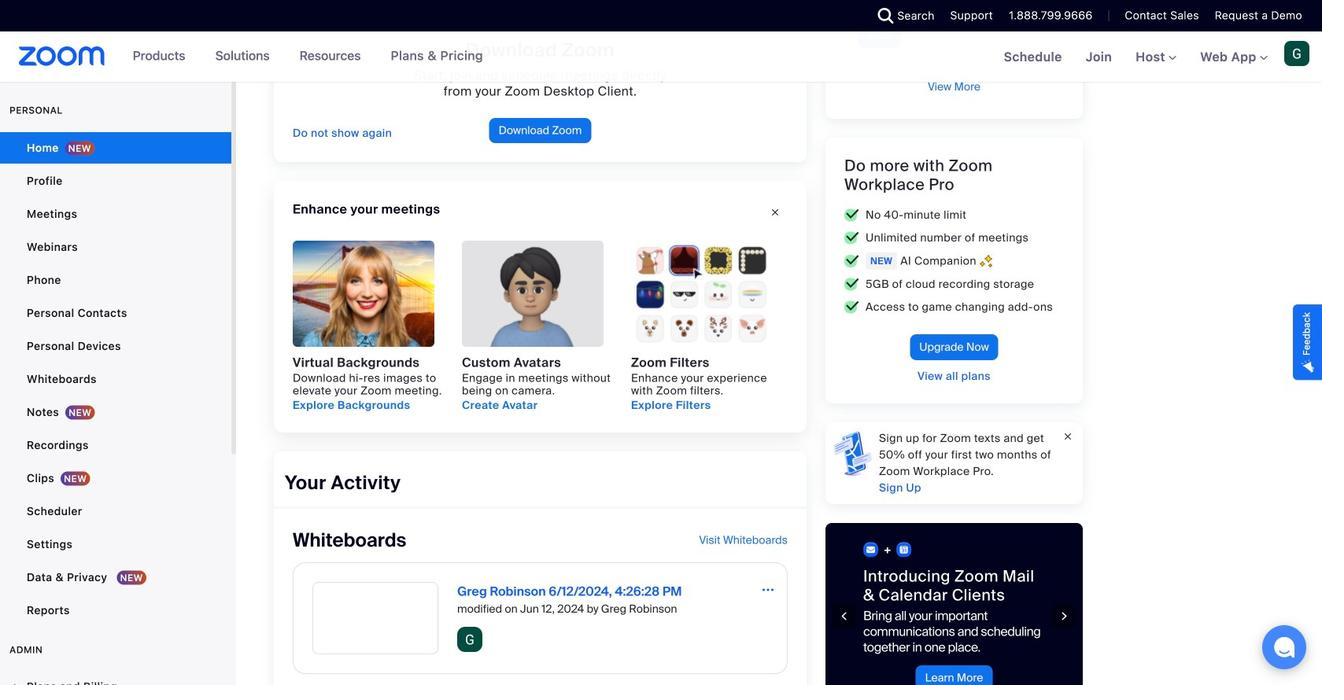 Task type: locate. For each thing, give the bounding box(es) containing it.
greg robinson profile avatar image
[[457, 627, 483, 653]]

3 check box image from the top
[[845, 301, 860, 314]]

2 vertical spatial check box image
[[845, 301, 860, 314]]

2 check box image from the top
[[845, 232, 860, 244]]

1 check box image from the top
[[845, 209, 860, 221]]

profile picture image
[[1285, 41, 1310, 66]]

menu item
[[0, 672, 231, 686]]

open chat image
[[1274, 637, 1296, 659]]

custom avatars image
[[462, 241, 604, 347]]

0 vertical spatial check box image
[[845, 255, 860, 268]]

1 vertical spatial check box image
[[845, 232, 860, 244]]

banner
[[0, 31, 1322, 83]]

zoom filters image
[[631, 241, 773, 347]]

zoom logo image
[[19, 46, 105, 66]]

1 vertical spatial check box image
[[845, 278, 860, 291]]

list
[[826, 523, 1322, 686]]

check box image
[[845, 255, 860, 268], [845, 278, 860, 291], [845, 301, 860, 314]]

mail image
[[864, 543, 879, 558]]

check box image
[[845, 209, 860, 221], [845, 232, 860, 244]]

0 vertical spatial check box image
[[845, 209, 860, 221]]



Task type: vqa. For each thing, say whether or not it's contained in the screenshot.
Recordings LINK
no



Task type: describe. For each thing, give the bounding box(es) containing it.
personal menu menu
[[0, 132, 231, 628]]

calendar image
[[897, 543, 912, 558]]

virtual backgrounds image
[[293, 241, 435, 347]]

2 check box image from the top
[[845, 278, 860, 291]]

right image
[[11, 683, 20, 686]]

product information navigation
[[105, 31, 495, 82]]

advanced feature image
[[980, 255, 993, 268]]

meetings navigation
[[992, 31, 1322, 83]]

1 check box image from the top
[[845, 255, 860, 268]]

sign up sms icon image
[[834, 430, 873, 477]]



